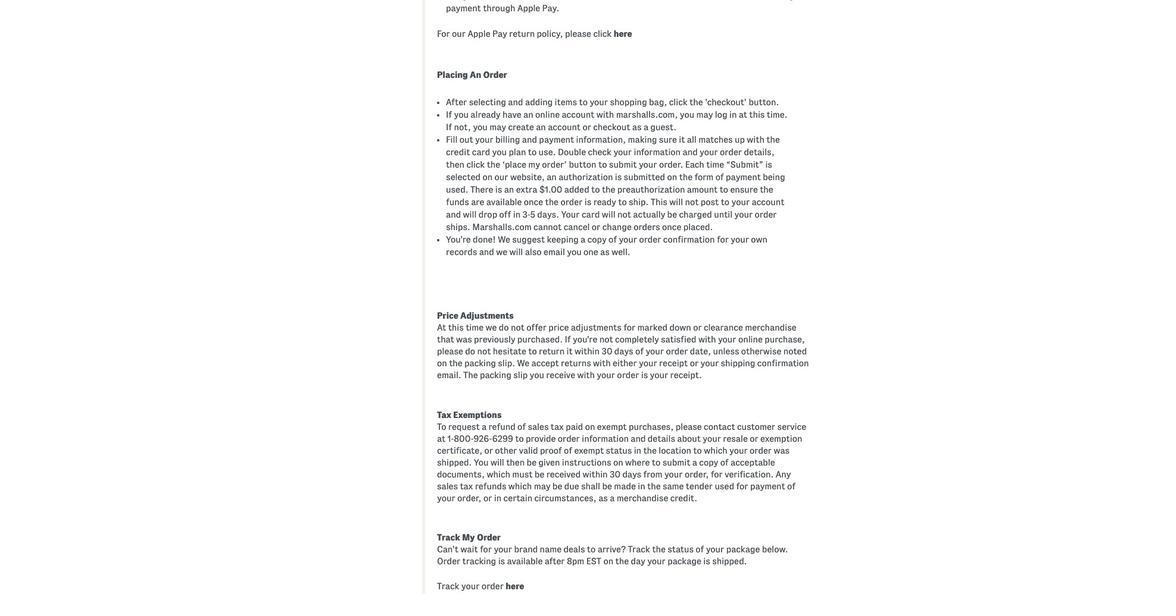 Task type: vqa. For each thing, say whether or not it's contained in the screenshot.
tracking
yes



Task type: locate. For each thing, give the bounding box(es) containing it.
at inside tax exemptions to request a refund of sales tax paid on exempt purchases, please contact customer service at 1-800-926-6299 to provide order information and details about your resale or exemption certificate, or other valid proof of exempt status in the location to which your order was shipped. you will then be given instructions on where to submit a copy of acceptable documents, which must be received within 30 days from your order, for verification. any sales tax refunds which may be due shall be made in the same tender used for payment of your order, or in certain circumstances, as a merchandise credit.
[[437, 435, 445, 444]]

card down ready
[[582, 210, 600, 220]]

0 horizontal spatial order,
[[457, 494, 481, 504]]

order'
[[542, 160, 567, 170]]

1 vertical spatial click
[[669, 98, 688, 107]]

0 horizontal spatial added
[[564, 185, 589, 195]]

not,
[[454, 123, 471, 132]]

0 vertical spatial our
[[452, 29, 466, 39]]

of right "proof"
[[564, 447, 572, 456]]

pay
[[492, 29, 507, 39]]

authorization
[[559, 173, 613, 182]]

0 horizontal spatial then
[[446, 160, 464, 170]]

0 horizontal spatial shipped.
[[437, 458, 472, 468]]

of right form
[[715, 173, 724, 182]]

6299
[[492, 435, 513, 444]]

1 horizontal spatial here
[[614, 29, 632, 39]]

on inside price adjustments at this time we do not offer price adjustments for marked down or clearance merchandise that was previously purchased. if you're not completely satisfied with your online purchase, please do not hesitate to return it within 30 days of your order date, unless otherwise noted on the packing slip. we accept returns with either your receipt or your shipping confirmation email. the packing slip you receive with your order is your receipt.
[[437, 359, 447, 369]]

0 vertical spatial as
[[632, 123, 642, 132]]

receipt.
[[670, 371, 702, 381]]

with left either
[[593, 359, 611, 369]]

which down resale
[[704, 447, 727, 456]]

1 horizontal spatial sales
[[528, 423, 549, 432]]

0 vertical spatial status
[[606, 447, 632, 456]]

be right codes
[[691, 0, 700, 1]]

1 vertical spatial as
[[600, 248, 610, 257]]

online up otherwise
[[738, 335, 763, 345]]

available down brand
[[507, 558, 543, 567]]

for inside "track my order can't wait for your brand name deals to arrive? track the status of your package below. order tracking is available after 8pm est on the day your package is shipped."
[[480, 546, 492, 555]]

ready
[[593, 198, 616, 207]]

1 horizontal spatial copy
[[699, 458, 718, 468]]

adding
[[525, 98, 553, 107]]

to left ensure
[[720, 185, 728, 195]]

1 horizontal spatial card
[[582, 210, 600, 220]]

0 vertical spatial information
[[634, 148, 681, 157]]

1 vertical spatial once
[[662, 223, 681, 232]]

the down from
[[647, 482, 661, 492]]

paid
[[566, 423, 583, 432]]

placing
[[437, 70, 468, 80]]

0 horizontal spatial merchandise
[[617, 494, 668, 504]]

tax left paid
[[551, 423, 564, 432]]

click right bag, on the right of page
[[669, 98, 688, 107]]

0 vertical spatial time
[[706, 160, 724, 170]]

with up date,
[[698, 335, 716, 345]]

of inside price adjustments at this time we do not offer price adjustments for marked down or clearance merchandise that was previously purchased. if you're not completely satisfied with your online purchase, please do not hesitate to return it within 30 days of your order date, unless otherwise noted on the packing slip. we accept returns with either your receipt or your shipping confirmation email. the packing slip you receive with your order is your receipt.
[[635, 347, 644, 357]]

order down tracking
[[482, 583, 504, 592]]

confirmation down noted
[[757, 359, 809, 369]]

shipped. inside tax exemptions to request a refund of sales tax paid on exempt purchases, please contact customer service at 1-800-926-6299 to provide order information and details about your resale or exemption certificate, or other valid proof of exempt status in the location to which your order was shipped. you will then be given instructions on where to submit a copy of acceptable documents, which must be received within 30 days from your order, for verification. any sales tax refunds which may be due shall be made in the same tender used for payment of your order, or in certain circumstances, as a merchandise credit.
[[437, 458, 472, 468]]

here down tjx gift cards, rewards certificates, and promo codes must be added before choosing payment through apple pay.
[[614, 29, 632, 39]]

for up used
[[711, 470, 723, 480]]

0 vertical spatial it
[[679, 135, 685, 145]]

it inside the after selecting and adding items to your shopping bag, click the 'checkout' button. if you already have an online account with marshalls.com, you may log in at this time. if not, you may create an account or checkout as a guest. fill out your billing and payment information, making sure it all matches up with the credit card you plan to use. double check your information and your order details, then click the 'place my order' button to submit your order. each time "submit" is selected on our website, an authorization is submitted on the form of payment being used. there is an extra $1.00 added to the preauthorization amount to ensure the funds are available once the order is ready to ship. this will not post to your account and will drop off in 3-5 days. your card will not actually be charged until your order ships. marshalls.com cannot cancel or change orders once placed. you're done! we suggest keeping a copy of your order confirmation for your own records and we will also email you one as well.
[[679, 135, 685, 145]]

purchase,
[[765, 335, 805, 345]]

proof
[[540, 447, 562, 456]]

days inside price adjustments at this time we do not offer price adjustments for marked down or clearance merchandise that was previously purchased. if you're not completely satisfied with your online purchase, please do not hesitate to return it within 30 days of your order date, unless otherwise noted on the packing slip. we accept returns with either your receipt or your shipping confirmation email. the packing slip you receive with your order is your receipt.
[[614, 347, 633, 357]]

items
[[555, 98, 577, 107]]

was
[[456, 335, 472, 345], [774, 447, 790, 456]]

submit inside tax exemptions to request a refund of sales tax paid on exempt purchases, please contact customer service at 1-800-926-6299 to provide order information and details about your resale or exemption certificate, or other valid proof of exempt status in the location to which your order was shipped. you will then be given instructions on where to submit a copy of acceptable documents, which must be received within 30 days from your order, for verification. any sales tax refunds which may be due shall be made in the same tender used for payment of your order, or in certain circumstances, as a merchandise credit.
[[662, 458, 690, 468]]

payment
[[446, 4, 481, 13], [539, 135, 574, 145], [726, 173, 761, 182], [750, 482, 785, 492]]

information
[[634, 148, 681, 157], [582, 435, 629, 444]]

track my order can't wait for your brand name deals to arrive? track the status of your package below. order tracking is available after 8pm est on the day your package is shipped.
[[437, 534, 788, 567]]

if inside price adjustments at this time we do not offer price adjustments for marked down or clearance merchandise that was previously purchased. if you're not completely satisfied with your online purchase, please do not hesitate to return it within 30 days of your order date, unless otherwise noted on the packing slip. we accept returns with either your receipt or your shipping confirmation email. the packing slip you receive with your order is your receipt.
[[565, 335, 571, 345]]

used.
[[446, 185, 468, 195]]

1 vertical spatial this
[[448, 324, 464, 333]]

click
[[593, 29, 612, 39], [669, 98, 688, 107], [466, 160, 485, 170]]

a down marshalls.com,
[[644, 123, 648, 132]]

0 vertical spatial within
[[575, 347, 600, 357]]

we inside price adjustments at this time we do not offer price adjustments for marked down or clearance merchandise that was previously purchased. if you're not completely satisfied with your online purchase, please do not hesitate to return it within 30 days of your order date, unless otherwise noted on the packing slip. we accept returns with either your receipt or your shipping confirmation email. the packing slip you receive with your order is your receipt.
[[486, 324, 497, 333]]

1 vertical spatial order
[[477, 534, 501, 543]]

request
[[448, 423, 480, 432]]

1 vertical spatial available
[[507, 558, 543, 567]]

offer
[[526, 324, 546, 333]]

payment up use.
[[539, 135, 574, 145]]

0 vertical spatial apple
[[517, 4, 540, 13]]

was down exemption
[[774, 447, 790, 456]]

at
[[437, 324, 446, 333]]

1 vertical spatial return
[[539, 347, 565, 357]]

and down funds
[[446, 210, 461, 220]]

order down either
[[617, 371, 639, 381]]

0 horizontal spatial do
[[465, 347, 475, 357]]

exempt
[[597, 423, 627, 432], [574, 447, 604, 456]]

2 horizontal spatial may
[[696, 110, 713, 120]]

0 vertical spatial shipped.
[[437, 458, 472, 468]]

1 vertical spatial account
[[548, 123, 581, 132]]

status up where
[[606, 447, 632, 456]]

0 vertical spatial 30
[[602, 347, 612, 357]]

made
[[614, 482, 636, 492]]

1 horizontal spatial tax
[[551, 423, 564, 432]]

0 horizontal spatial submit
[[609, 160, 637, 170]]

0 vertical spatial do
[[499, 324, 509, 333]]

0 horizontal spatial apple
[[468, 29, 490, 39]]

1 horizontal spatial was
[[774, 447, 790, 456]]

details
[[648, 435, 675, 444]]

which
[[704, 447, 727, 456], [487, 470, 510, 480], [508, 482, 532, 492]]

status inside tax exemptions to request a refund of sales tax paid on exempt purchases, please contact customer service at 1-800-926-6299 to provide order information and details about your resale or exemption certificate, or other valid proof of exempt status in the location to which your order was shipped. you will then be given instructions on where to submit a copy of acceptable documents, which must be received within 30 days from your order, for verification. any sales tax refunds which may be due shall be made in the same tender used for payment of your order, or in certain circumstances, as a merchandise credit.
[[606, 447, 632, 456]]

information down sure
[[634, 148, 681, 157]]

1 vertical spatial here link
[[506, 583, 524, 592]]

this down button.
[[749, 110, 765, 120]]

time down adjustments on the left bottom of the page
[[466, 324, 484, 333]]

do up the the on the left bottom of the page
[[465, 347, 475, 357]]

0 vertical spatial online
[[535, 110, 560, 120]]

once right orders
[[662, 223, 681, 232]]

1 vertical spatial here
[[506, 583, 524, 592]]

instructions
[[562, 458, 611, 468]]

within up shall
[[583, 470, 608, 480]]

1 vertical spatial track
[[628, 546, 650, 555]]

submit
[[609, 160, 637, 170], [662, 458, 690, 468]]

time up form
[[706, 160, 724, 170]]

1 vertical spatial package
[[668, 558, 701, 567]]

must inside tjx gift cards, rewards certificates, and promo codes must be added before choosing payment through apple pay.
[[668, 0, 689, 1]]

1 vertical spatial copy
[[699, 458, 718, 468]]

billing
[[495, 135, 520, 145]]

then down "credit"
[[446, 160, 464, 170]]

our inside the after selecting and adding items to your shopping bag, click the 'checkout' button. if you already have an online account with marshalls.com, you may log in at this time. if not, you may create an account or checkout as a guest. fill out your billing and payment information, making sure it all matches up with the credit card you plan to use. double check your information and your order details, then click the 'place my order' button to submit your order. each time "submit" is selected on our website, an authorization is submitted on the form of payment being used. there is an extra $1.00 added to the preauthorization amount to ensure the funds are available once the order is ready to ship. this will not post to your account and will drop off in 3-5 days. your card will not actually be charged until your order ships. marshalls.com cannot cancel or change orders once placed. you're done! we suggest keeping a copy of your order confirmation for your own records and we will also email you one as well.
[[495, 173, 508, 182]]

on up email.
[[437, 359, 447, 369]]

or down 926-
[[484, 447, 493, 456]]

1 vertical spatial please
[[437, 347, 463, 357]]

as
[[632, 123, 642, 132], [600, 248, 610, 257], [598, 494, 608, 504]]

1 horizontal spatial at
[[739, 110, 747, 120]]

card
[[472, 148, 490, 157], [582, 210, 600, 220]]

keeping
[[547, 235, 579, 245]]

here down brand
[[506, 583, 524, 592]]

sales down 'documents,'
[[437, 482, 458, 492]]

submit up submitted
[[609, 160, 637, 170]]

after selecting and adding items to your shopping bag, click the 'checkout' button. if you already have an online account with marshalls.com, you may log in at this time. if not, you may create an account or checkout as a guest. fill out your billing and payment information, making sure it all matches up with the credit card you plan to use. double check your information and your order details, then click the 'place my order' button to submit your order. each time "submit" is selected on our website, an authorization is submitted on the form of payment being used. there is an extra $1.00 added to the preauthorization amount to ensure the funds are available once the order is ready to ship. this will not post to your account and will drop off in 3-5 days. your card will not actually be charged until your order ships. marshalls.com cannot cancel or change orders once placed. you're done! we suggest keeping a copy of your order confirmation for your own records and we will also email you one as well.
[[446, 98, 788, 257]]

1 horizontal spatial confirmation
[[757, 359, 809, 369]]

track for here
[[437, 583, 459, 592]]

1 horizontal spatial once
[[662, 223, 681, 232]]

order for an
[[483, 70, 507, 80]]

0 vertical spatial packing
[[464, 359, 496, 369]]

exempt up instructions
[[574, 447, 604, 456]]

1 horizontal spatial merchandise
[[745, 324, 796, 333]]

one
[[584, 248, 598, 257]]

will down the 'other'
[[491, 458, 504, 468]]

'checkout'
[[705, 98, 747, 107]]

be down given
[[535, 470, 544, 480]]

tax
[[551, 423, 564, 432], [460, 482, 473, 492]]

payment inside tjx gift cards, rewards certificates, and promo codes must be added before choosing payment through apple pay.
[[446, 4, 481, 13]]

or down the refunds on the left of page
[[483, 494, 492, 504]]

you down accept in the bottom left of the page
[[530, 371, 544, 381]]

or
[[583, 123, 591, 132], [592, 223, 600, 232], [693, 324, 702, 333], [690, 359, 698, 369], [750, 435, 758, 444], [484, 447, 493, 456], [483, 494, 492, 504]]

0 horizontal spatial tax
[[460, 482, 473, 492]]

1 vertical spatial submit
[[662, 458, 690, 468]]

a up the tender
[[692, 458, 697, 468]]

for inside price adjustments at this time we do not offer price adjustments for marked down or clearance merchandise that was previously purchased. if you're not completely satisfied with your online purchase, please do not hesitate to return it within 30 days of your order date, unless otherwise noted on the packing slip. we accept returns with either your receipt or your shipping confirmation email. the packing slip you receive with your order is your receipt.
[[624, 324, 635, 333]]

packing up the the on the left bottom of the page
[[464, 359, 496, 369]]

available up "off"
[[486, 198, 522, 207]]

0 horizontal spatial confirmation
[[663, 235, 715, 245]]

to up from
[[652, 458, 660, 468]]

package left below. at right
[[726, 546, 760, 555]]

0 horizontal spatial please
[[437, 347, 463, 357]]

up
[[735, 135, 745, 145]]

of inside "track my order can't wait for your brand name deals to arrive? track the status of your package below. order tracking is available after 8pm est on the day your package is shipped."
[[696, 546, 704, 555]]

in
[[729, 110, 737, 120], [513, 210, 520, 220], [634, 447, 641, 456], [638, 482, 645, 492], [494, 494, 501, 504]]

package
[[726, 546, 760, 555], [668, 558, 701, 567]]

to up est
[[587, 546, 596, 555]]

may down received
[[534, 482, 550, 492]]

payment down any
[[750, 482, 785, 492]]

30 inside tax exemptions to request a refund of sales tax paid on exempt purchases, please contact customer service at 1-800-926-6299 to provide order information and details about your resale or exemption certificate, or other valid proof of exempt status in the location to which your order was shipped. you will then be given instructions on where to submit a copy of acceptable documents, which must be received within 30 days from your order, for verification. any sales tax refunds which may be due shall be made in the same tender used for payment of your order, or in certain circumstances, as a merchandise credit.
[[610, 470, 620, 480]]

within
[[575, 347, 600, 357], [583, 470, 608, 480]]

as inside tax exemptions to request a refund of sales tax paid on exempt purchases, please contact customer service at 1-800-926-6299 to provide order information and details about your resale or exemption certificate, or other valid proof of exempt status in the location to which your order was shipped. you will then be given instructions on where to submit a copy of acceptable documents, which must be received within 30 days from your order, for verification. any sales tax refunds which may be due shall be made in the same tender used for payment of your order, or in certain circumstances, as a merchandise credit.
[[598, 494, 608, 504]]

be down this
[[667, 210, 677, 220]]

1 vertical spatial apple
[[468, 29, 490, 39]]

cards,
[[479, 0, 504, 1]]

1 vertical spatial confirmation
[[757, 359, 809, 369]]

here link down brand
[[506, 583, 524, 592]]

1 horizontal spatial status
[[668, 546, 694, 555]]

do
[[499, 324, 509, 333], [465, 347, 475, 357]]

on
[[483, 173, 493, 182], [667, 173, 677, 182], [437, 359, 447, 369], [585, 423, 595, 432], [613, 458, 623, 468], [603, 558, 613, 567]]

submit inside the after selecting and adding items to your shopping bag, click the 'checkout' button. if you already have an online account with marshalls.com, you may log in at this time. if not, you may create an account or checkout as a guest. fill out your billing and payment information, making sure it all matches up with the credit card you plan to use. double check your information and your order details, then click the 'place my order' button to submit your order. each time "submit" is selected on our website, an authorization is submitted on the form of payment being used. there is an extra $1.00 added to the preauthorization amount to ensure the funds are available once the order is ready to ship. this will not post to your account and will drop off in 3-5 days. your card will not actually be charged until your order ships. marshalls.com cannot cancel or change orders once placed. you're done! we suggest keeping a copy of your order confirmation for your own records and we will also email you one as well.
[[609, 160, 637, 170]]

with down returns
[[577, 371, 595, 381]]

amount
[[687, 185, 718, 195]]

merchandise up purchase,
[[745, 324, 796, 333]]

this
[[749, 110, 765, 120], [448, 324, 464, 333]]

refund
[[489, 423, 515, 432]]

the inside price adjustments at this time we do not offer price adjustments for marked down or clearance merchandise that was previously purchased. if you're not completely satisfied with your online purchase, please do not hesitate to return it within 30 days of your order date, unless otherwise noted on the packing slip. we accept returns with either your receipt or your shipping confirmation email. the packing slip you receive with your order is your receipt.
[[449, 359, 462, 369]]

other
[[495, 447, 517, 456]]

2 vertical spatial please
[[676, 423, 702, 432]]

1 vertical spatial online
[[738, 335, 763, 345]]

1 vertical spatial shipped.
[[712, 558, 747, 567]]

tax down 'documents,'
[[460, 482, 473, 492]]

30 up the made
[[610, 470, 620, 480]]

order down satisfied
[[666, 347, 688, 357]]

1 horizontal spatial may
[[534, 482, 550, 492]]

return up accept in the bottom left of the page
[[539, 347, 565, 357]]

track up day
[[628, 546, 650, 555]]

it left all
[[679, 135, 685, 145]]

within inside price adjustments at this time we do not offer price adjustments for marked down or clearance merchandise that was previously purchased. if you're not completely satisfied with your online purchase, please do not hesitate to return it within 30 days of your order date, unless otherwise noted on the packing slip. we accept returns with either your receipt or your shipping confirmation email. the packing slip you receive with your order is your receipt.
[[575, 347, 600, 357]]

0 horizontal spatial information
[[582, 435, 629, 444]]

5
[[530, 210, 535, 220]]

and inside tjx gift cards, rewards certificates, and promo codes must be added before choosing payment through apple pay.
[[596, 0, 611, 1]]

1 horizontal spatial shipped.
[[712, 558, 747, 567]]

0 vertical spatial submit
[[609, 160, 637, 170]]

and inside tax exemptions to request a refund of sales tax paid on exempt purchases, please contact customer service at 1-800-926-6299 to provide order information and details about your resale or exemption certificate, or other valid proof of exempt status in the location to which your order was shipped. you will then be given instructions on where to submit a copy of acceptable documents, which must be received within 30 days from your order, for verification. any sales tax refunds which may be due shall be made in the same tender used for payment of your order, or in certain circumstances, as a merchandise credit.
[[631, 435, 646, 444]]

an up $1.00
[[547, 173, 557, 182]]

order
[[720, 148, 742, 157], [560, 198, 583, 207], [755, 210, 777, 220], [639, 235, 661, 245], [666, 347, 688, 357], [617, 371, 639, 381], [558, 435, 580, 444], [750, 447, 772, 456], [482, 583, 504, 592]]

if down the "after"
[[446, 110, 452, 120]]

1 horizontal spatial return
[[539, 347, 565, 357]]

will down ready
[[602, 210, 615, 220]]

selecting
[[469, 98, 506, 107]]

this right at
[[448, 324, 464, 333]]

drop
[[479, 210, 497, 220]]

1 horizontal spatial online
[[738, 335, 763, 345]]

be
[[691, 0, 700, 1], [667, 210, 677, 220], [527, 458, 536, 468], [535, 470, 544, 480], [552, 482, 562, 492], [602, 482, 612, 492]]

marked
[[637, 324, 668, 333]]

time
[[706, 160, 724, 170], [466, 324, 484, 333]]

after
[[446, 98, 467, 107]]

0 vertical spatial available
[[486, 198, 522, 207]]

certificates,
[[543, 0, 594, 1]]

ensure
[[730, 185, 758, 195]]

may inside tax exemptions to request a refund of sales tax paid on exempt purchases, please contact customer service at 1-800-926-6299 to provide order information and details about your resale or exemption certificate, or other valid proof of exempt status in the location to which your order was shipped. you will then be given instructions on where to submit a copy of acceptable documents, which must be received within 30 days from your order, for verification. any sales tax refunds which may be due shall be made in the same tender used for payment of your order, or in certain circumstances, as a merchandise credit.
[[534, 482, 550, 492]]

0 vertical spatial order
[[483, 70, 507, 80]]

1 vertical spatial information
[[582, 435, 629, 444]]

1 horizontal spatial must
[[668, 0, 689, 1]]

track down can't
[[437, 583, 459, 592]]

customer
[[737, 423, 775, 432]]

status inside "track my order can't wait for your brand name deals to arrive? track the status of your package below. order tracking is available after 8pm est on the day your package is shipped."
[[668, 546, 694, 555]]

1 horizontal spatial please
[[565, 29, 591, 39]]

copy inside the after selecting and adding items to your shopping bag, click the 'checkout' button. if you already have an online account with marshalls.com, you may log in at this time. if not, you may create an account or checkout as a guest. fill out your billing and payment information, making sure it all matches up with the credit card you plan to use. double check your information and your order details, then click the 'place my order' button to submit your order. each time "submit" is selected on our website, an authorization is submitted on the form of payment being used. there is an extra $1.00 added to the preauthorization amount to ensure the funds are available once the order is ready to ship. this will not post to your account and will drop off in 3-5 days. your card will not actually be charged until your order ships. marshalls.com cannot cancel or change orders once placed. you're done! we suggest keeping a copy of your order confirmation for your own records and we will also email you one as well.
[[587, 235, 607, 245]]

date,
[[690, 347, 711, 357]]

1 horizontal spatial submit
[[662, 458, 690, 468]]

1 vertical spatial status
[[668, 546, 694, 555]]

2 vertical spatial order
[[437, 558, 460, 567]]

to inside "track my order can't wait for your brand name deals to arrive? track the status of your package below. order tracking is available after 8pm est on the day your package is shipped."
[[587, 546, 596, 555]]

0 horizontal spatial once
[[524, 198, 543, 207]]

copy up the tender
[[699, 458, 718, 468]]

until
[[714, 210, 732, 220]]

1 horizontal spatial do
[[499, 324, 509, 333]]

shall
[[581, 482, 600, 492]]

on inside "track my order can't wait for your brand name deals to arrive? track the status of your package below. order tracking is available after 8pm est on the day your package is shipped."
[[603, 558, 613, 567]]

on left where
[[613, 458, 623, 468]]

order up acceptable
[[750, 447, 772, 456]]

at left 1-
[[437, 435, 445, 444]]

price
[[548, 324, 569, 333]]

1 vertical spatial at
[[437, 435, 445, 444]]

days up either
[[614, 347, 633, 357]]

1 vertical spatial then
[[506, 458, 525, 468]]

1 vertical spatial was
[[774, 447, 790, 456]]

here link down tjx gift cards, rewards certificates, and promo codes must be added before choosing payment through apple pay.
[[614, 29, 632, 39]]

0 vertical spatial if
[[446, 110, 452, 120]]

before
[[730, 0, 756, 1]]

this
[[651, 198, 667, 207]]

1 horizontal spatial information
[[634, 148, 681, 157]]

apple inside tjx gift cards, rewards certificates, and promo codes must be added before choosing payment through apple pay.
[[517, 4, 540, 13]]

will
[[669, 198, 683, 207], [463, 210, 477, 220], [602, 210, 615, 220], [509, 248, 523, 257], [491, 458, 504, 468]]

the down details
[[643, 447, 657, 456]]

time inside price adjustments at this time we do not offer price adjustments for marked down or clearance merchandise that was previously purchased. if you're not completely satisfied with your online purchase, please do not hesitate to return it within 30 days of your order date, unless otherwise noted on the packing slip. we accept returns with either your receipt or your shipping confirmation email. the packing slip you receive with your order is your receipt.
[[466, 324, 484, 333]]

time inside the after selecting and adding items to your shopping bag, click the 'checkout' button. if you already have an online account with marshalls.com, you may log in at this time. if not, you may create an account or checkout as a guest. fill out your billing and payment information, making sure it all matches up with the credit card you plan to use. double check your information and your order details, then click the 'place my order' button to submit your order. each time "submit" is selected on our website, an authorization is submitted on the form of payment being used. there is an extra $1.00 added to the preauthorization amount to ensure the funds are available once the order is ready to ship. this will not post to your account and will drop off in 3-5 days. your card will not actually be charged until your order ships. marshalls.com cannot cancel or change orders once placed. you're done! we suggest keeping a copy of your order confirmation for your own records and we will also email you one as well.
[[706, 160, 724, 170]]

the down being in the top of the page
[[760, 185, 773, 195]]

1 vertical spatial order,
[[457, 494, 481, 504]]

0 horizontal spatial at
[[437, 435, 445, 444]]

3-
[[522, 210, 530, 220]]

1 horizontal spatial then
[[506, 458, 525, 468]]

is inside price adjustments at this time we do not offer price adjustments for marked down or clearance merchandise that was previously purchased. if you're not completely satisfied with your online purchase, please do not hesitate to return it within 30 days of your order date, unless otherwise noted on the packing slip. we accept returns with either your receipt or your shipping confirmation email. the packing slip you receive with your order is your receipt.
[[641, 371, 648, 381]]

day
[[631, 558, 645, 567]]

2 horizontal spatial click
[[669, 98, 688, 107]]

to
[[437, 423, 446, 432]]

we down marshalls.com
[[498, 235, 510, 245]]

either
[[613, 359, 637, 369]]

0 vertical spatial here link
[[614, 29, 632, 39]]

double
[[558, 148, 586, 157]]

for
[[717, 235, 729, 245], [624, 324, 635, 333], [711, 470, 723, 480], [736, 482, 748, 492], [480, 546, 492, 555]]

please inside tax exemptions to request a refund of sales tax paid on exempt purchases, please contact customer service at 1-800-926-6299 to provide order information and details about your resale or exemption certificate, or other valid proof of exempt status in the location to which your order was shipped. you will then be given instructions on where to submit a copy of acceptable documents, which must be received within 30 days from your order, for verification. any sales tax refunds which may be due shall be made in the same tender used for payment of your order, or in certain circumstances, as a merchandise credit.
[[676, 423, 702, 432]]

purchased.
[[517, 335, 563, 345]]

0 vertical spatial return
[[509, 29, 535, 39]]

shipping
[[721, 359, 755, 369]]

at down 'checkout'
[[739, 110, 747, 120]]

0 horizontal spatial may
[[490, 123, 506, 132]]

payment down gift
[[446, 4, 481, 13]]

there
[[470, 185, 493, 195]]

0 horizontal spatial online
[[535, 110, 560, 120]]

must up "certain" on the bottom
[[512, 470, 533, 480]]

copy inside tax exemptions to request a refund of sales tax paid on exempt purchases, please contact customer service at 1-800-926-6299 to provide order information and details about your resale or exemption certificate, or other valid proof of exempt status in the location to which your order was shipped. you will then be given instructions on where to submit a copy of acceptable documents, which must be received within 30 days from your order, for verification. any sales tax refunds which may be due shall be made in the same tender used for payment of your order, or in certain circumstances, as a merchandise credit.
[[699, 458, 718, 468]]

in left 3-
[[513, 210, 520, 220]]

be down valid
[[527, 458, 536, 468]]

1 horizontal spatial apple
[[517, 4, 540, 13]]

1 vertical spatial it
[[567, 347, 573, 357]]

confirmation inside price adjustments at this time we do not offer price adjustments for marked down or clearance merchandise that was previously purchased. if you're not completely satisfied with your online purchase, please do not hesitate to return it within 30 days of your order date, unless otherwise noted on the packing slip. we accept returns with either your receipt or your shipping confirmation email. the packing slip you receive with your order is your receipt.
[[757, 359, 809, 369]]

0 vertical spatial must
[[668, 0, 689, 1]]

order, up the tender
[[685, 470, 709, 480]]

if up fill
[[446, 123, 452, 132]]

copy
[[587, 235, 607, 245], [699, 458, 718, 468]]

it
[[679, 135, 685, 145], [567, 347, 573, 357]]

we up previously at the bottom of page
[[486, 324, 497, 333]]

of down the change
[[609, 235, 617, 245]]

you down 'already' at the left
[[473, 123, 488, 132]]

then down the 'other'
[[506, 458, 525, 468]]



Task type: describe. For each thing, give the bounding box(es) containing it.
not up charged
[[685, 198, 699, 207]]

create
[[508, 123, 534, 132]]

the down "each"
[[679, 173, 693, 182]]

order down paid
[[558, 435, 580, 444]]

2 vertical spatial which
[[508, 482, 532, 492]]

order up your
[[560, 198, 583, 207]]

or right down at the bottom right of the page
[[693, 324, 702, 333]]

funds
[[446, 198, 469, 207]]

each
[[685, 160, 704, 170]]

must inside tax exemptions to request a refund of sales tax paid on exempt purchases, please contact customer service at 1-800-926-6299 to provide order information and details about your resale or exemption certificate, or other valid proof of exempt status in the location to which your order was shipped. you will then be given instructions on where to submit a copy of acceptable documents, which must be received within 30 days from your order, for verification. any sales tax refunds which may be due shall be made in the same tender used for payment of your order, or in certain circumstances, as a merchandise credit.
[[512, 470, 533, 480]]

in down the refunds on the left of page
[[494, 494, 501, 504]]

8pm
[[567, 558, 584, 567]]

suggest
[[512, 235, 545, 245]]

0 horizontal spatial package
[[668, 558, 701, 567]]

0 vertical spatial account
[[562, 110, 594, 120]]

well.
[[612, 248, 630, 257]]

noted
[[783, 347, 807, 357]]

1 vertical spatial which
[[487, 470, 510, 480]]

orders
[[634, 223, 660, 232]]

change
[[602, 223, 632, 232]]

0 vertical spatial please
[[565, 29, 591, 39]]

be inside the after selecting and adding items to your shopping bag, click the 'checkout' button. if you already have an online account with marshalls.com, you may log in at this time. if not, you may create an account or checkout as a guest. fill out your billing and payment information, making sure it all matches up with the credit card you plan to use. double check your information and your order details, then click the 'place my order' button to submit your order. each time "submit" is selected on our website, an authorization is submitted on the form of payment being used. there is an extra $1.00 added to the preauthorization amount to ensure the funds are available once the order is ready to ship. this will not post to your account and will drop off in 3-5 days. your card will not actually be charged until your order ships. marshalls.com cannot cancel or change orders once placed. you're done! we suggest keeping a copy of your order confirmation for your own records and we will also email you one as well.
[[667, 210, 677, 220]]

details,
[[744, 148, 775, 157]]

of up used
[[720, 458, 729, 468]]

adjustments
[[460, 312, 514, 321]]

checkout
[[593, 123, 630, 132]]

on up there
[[483, 173, 493, 182]]

available inside the after selecting and adding items to your shopping bag, click the 'checkout' button. if you already have an online account with marshalls.com, you may log in at this time. if not, you may create an account or checkout as a guest. fill out your billing and payment information, making sure it all matches up with the credit card you plan to use. double check your information and your order details, then click the 'place my order' button to submit your order. each time "submit" is selected on our website, an authorization is submitted on the form of payment being used. there is an extra $1.00 added to the preauthorization amount to ensure the funds are available once the order is ready to ship. this will not post to your account and will drop off in 3-5 days. your card will not actually be charged until your order ships. marshalls.com cannot cancel or change orders once placed. you're done! we suggest keeping a copy of your order confirmation for your own records and we will also email you one as well.
[[486, 198, 522, 207]]

1 horizontal spatial order,
[[685, 470, 709, 480]]

preauthorization
[[617, 185, 685, 195]]

added inside the after selecting and adding items to your shopping bag, click the 'checkout' button. if you already have an online account with marshalls.com, you may log in at this time. if not, you may create an account or checkout as a guest. fill out your billing and payment information, making sure it all matches up with the credit card you plan to use. double check your information and your order details, then click the 'place my order' button to submit your order. each time "submit" is selected on our website, an authorization is submitted on the form of payment being used. there is an extra $1.00 added to the preauthorization amount to ensure the funds are available once the order is ready to ship. this will not post to your account and will drop off in 3-5 days. your card will not actually be charged until your order ships. marshalls.com cannot cancel or change orders once placed. you're done! we suggest keeping a copy of your order confirmation for your own records and we will also email you one as well.
[[564, 185, 589, 195]]

button.
[[749, 98, 779, 107]]

log
[[715, 110, 727, 120]]

be right shall
[[602, 482, 612, 492]]

please inside price adjustments at this time we do not offer price adjustments for marked down or clearance merchandise that was previously purchased. if you're not completely satisfied with your online purchase, please do not hesitate to return it within 30 days of your order date, unless otherwise noted on the packing slip. we accept returns with either your receipt or your shipping confirmation email. the packing slip you receive with your order is your receipt.
[[437, 347, 463, 357]]

for down the 'verification.'
[[736, 482, 748, 492]]

or right the cancel
[[592, 223, 600, 232]]

available inside "track my order can't wait for your brand name deals to arrive? track the status of your package below. order tracking is available after 8pm est on the day your package is shipped."
[[507, 558, 543, 567]]

0 vertical spatial exempt
[[597, 423, 627, 432]]

0 horizontal spatial here
[[506, 583, 524, 592]]

certificate,
[[437, 447, 482, 456]]

are
[[471, 198, 484, 207]]

policy,
[[537, 29, 563, 39]]

information,
[[576, 135, 626, 145]]

0 vertical spatial sales
[[528, 423, 549, 432]]

through
[[483, 4, 515, 13]]

will inside tax exemptions to request a refund of sales tax paid on exempt purchases, please contact customer service at 1-800-926-6299 to provide order information and details about your resale or exemption certificate, or other valid proof of exempt status in the location to which your order was shipped. you will then be given instructions on where to submit a copy of acceptable documents, which must be received within 30 days from your order, for verification. any sales tax refunds which may be due shall be made in the same tender used for payment of your order, or in certain circumstances, as a merchandise credit.
[[491, 458, 504, 468]]

promo
[[613, 0, 639, 1]]

not down previously at the bottom of page
[[477, 347, 491, 357]]

order for my
[[477, 534, 501, 543]]

my
[[528, 160, 540, 170]]

charged
[[679, 210, 712, 220]]

0 vertical spatial package
[[726, 546, 760, 555]]

the up ready
[[602, 185, 615, 195]]

receipt
[[659, 359, 688, 369]]

for inside the after selecting and adding items to your shopping bag, click the 'checkout' button. if you already have an online account with marshalls.com, you may log in at this time. if not, you may create an account or checkout as a guest. fill out your billing and payment information, making sure it all matches up with the credit card you plan to use. double check your information and your order details, then click the 'place my order' button to submit your order. each time "submit" is selected on our website, an authorization is submitted on the form of payment being used. there is an extra $1.00 added to the preauthorization amount to ensure the funds are available once the order is ready to ship. this will not post to your account and will drop off in 3-5 days. your card will not actually be charged until your order ships. marshalls.com cannot cancel or change orders once placed. you're done! we suggest keeping a copy of your order confirmation for your own records and we will also email you one as well.
[[717, 235, 729, 245]]

this inside the after selecting and adding items to your shopping bag, click the 'checkout' button. if you already have an online account with marshalls.com, you may log in at this time. if not, you may create an account or checkout as a guest. fill out your billing and payment information, making sure it all matches up with the credit card you plan to use. double check your information and your order details, then click the 'place my order' button to submit your order. each time "submit" is selected on our website, an authorization is submitted on the form of payment being used. there is an extra $1.00 added to the preauthorization amount to ensure the funds are available once the order is ready to ship. this will not post to your account and will drop off in 3-5 days. your card will not actually be charged until your order ships. marshalls.com cannot cancel or change orders once placed. you're done! we suggest keeping a copy of your order confirmation for your own records and we will also email you one as well.
[[749, 110, 765, 120]]

2 vertical spatial account
[[752, 198, 784, 207]]

of down any
[[787, 482, 795, 492]]

1 vertical spatial may
[[490, 123, 506, 132]]

added inside tjx gift cards, rewards certificates, and promo codes must be added before choosing payment through apple pay.
[[703, 0, 727, 1]]

to up valid
[[515, 435, 524, 444]]

use.
[[539, 148, 556, 157]]

after
[[545, 558, 565, 567]]

the left 'place
[[487, 160, 500, 170]]

ship.
[[629, 198, 649, 207]]

also
[[525, 248, 542, 257]]

we inside the after selecting and adding items to your shopping bag, click the 'checkout' button. if you already have an online account with marshalls.com, you may log in at this time. if not, you may create an account or checkout as a guest. fill out your billing and payment information, making sure it all matches up with the credit card you plan to use. double check your information and your order details, then click the 'place my order' button to submit your order. each time "submit" is selected on our website, an authorization is submitted on the form of payment being used. there is an extra $1.00 added to the preauthorization amount to ensure the funds are available once the order is ready to ship. this will not post to your account and will drop off in 3-5 days. your card will not actually be charged until your order ships. marshalls.com cannot cancel or change orders once placed. you're done! we suggest keeping a copy of your order confirmation for your own records and we will also email you one as well.
[[496, 248, 507, 257]]

to down the about
[[693, 447, 702, 456]]

you up all
[[680, 110, 694, 120]]

1 vertical spatial packing
[[480, 371, 511, 381]]

will left 'also' at the top
[[509, 248, 523, 257]]

an up create
[[523, 110, 533, 120]]

making
[[628, 135, 657, 145]]

merchandise inside tax exemptions to request a refund of sales tax paid on exempt purchases, please contact customer service at 1-800-926-6299 to provide order information and details about your resale or exemption certificate, or other valid proof of exempt status in the location to which your order was shipped. you will then be given instructions on where to submit a copy of acceptable documents, which must be received within 30 days from your order, for verification. any sales tax refunds which may be due shall be made in the same tender used for payment of your order, or in certain circumstances, as a merchandise credit.
[[617, 494, 668, 504]]

was inside price adjustments at this time we do not offer price adjustments for marked down or clearance merchandise that was previously purchased. if you're not completely satisfied with your online purchase, please do not hesitate to return it within 30 days of your order date, unless otherwise noted on the packing slip. we accept returns with either your receipt or your shipping confirmation email. the packing slip you receive with your order is your receipt.
[[456, 335, 472, 345]]

and down create
[[522, 135, 537, 145]]

0 horizontal spatial our
[[452, 29, 466, 39]]

certain
[[503, 494, 532, 504]]

submitted
[[624, 173, 665, 182]]

plan
[[509, 148, 526, 157]]

to up my at left
[[528, 148, 537, 157]]

with up checkout
[[596, 110, 614, 120]]

order up own at the right top of the page
[[755, 210, 777, 220]]

on down the 'order.'
[[667, 173, 677, 182]]

to right items
[[579, 98, 588, 107]]

exemptions
[[453, 411, 502, 420]]

or down date,
[[690, 359, 698, 369]]

and up have on the left of page
[[508, 98, 523, 107]]

cannot
[[534, 223, 562, 232]]

in up where
[[634, 447, 641, 456]]

on right paid
[[585, 423, 595, 432]]

0 vertical spatial once
[[524, 198, 543, 207]]

an left extra
[[504, 185, 514, 195]]

choosing
[[758, 0, 794, 1]]

slip
[[513, 371, 528, 381]]

button
[[569, 160, 596, 170]]

contact
[[704, 423, 735, 432]]

you down billing
[[492, 148, 507, 157]]

0 vertical spatial which
[[704, 447, 727, 456]]

shipped. inside "track my order can't wait for your brand name deals to arrive? track the status of your package below. order tracking is available after 8pm est on the day your package is shipped."
[[712, 558, 747, 567]]

it inside price adjustments at this time we do not offer price adjustments for marked down or clearance merchandise that was previously purchased. if you're not completely satisfied with your online purchase, please do not hesitate to return it within 30 days of your order date, unless otherwise noted on the packing slip. we accept returns with either your receipt or your shipping confirmation email. the packing slip you receive with your order is your receipt.
[[567, 347, 573, 357]]

online inside the after selecting and adding items to your shopping bag, click the 'checkout' button. if you already have an online account with marshalls.com, you may log in at this time. if not, you may create an account or checkout as a guest. fill out your billing and payment information, making sure it all matches up with the credit card you plan to use. double check your information and your order details, then click the 'place my order' button to submit your order. each time "submit" is selected on our website, an authorization is submitted on the form of payment being used. there is an extra $1.00 added to the preauthorization amount to ensure the funds are available once the order is ready to ship. this will not post to your account and will drop off in 3-5 days. your card will not actually be charged until your order ships. marshalls.com cannot cancel or change orders once placed. you're done! we suggest keeping a copy of your order confirmation for your own records and we will also email you one as well.
[[535, 110, 560, 120]]

order.
[[659, 160, 683, 170]]

order down up
[[720, 148, 742, 157]]

in right log
[[729, 110, 737, 120]]

then inside the after selecting and adding items to your shopping bag, click the 'checkout' button. if you already have an online account with marshalls.com, you may log in at this time. if not, you may create an account or checkout as a guest. fill out your billing and payment information, making sure it all matches up with the credit card you plan to use. double check your information and your order details, then click the 'place my order' button to submit your order. each time "submit" is selected on our website, an authorization is submitted on the form of payment being used. there is an extra $1.00 added to the preauthorization amount to ensure the funds are available once the order is ready to ship. this will not post to your account and will drop off in 3-5 days. your card will not actually be charged until your order ships. marshalls.com cannot cancel or change orders once placed. you're done! we suggest keeping a copy of your order confirmation for your own records and we will also email you one as well.
[[446, 160, 464, 170]]

your
[[561, 210, 580, 220]]

we inside price adjustments at this time we do not offer price adjustments for marked down or clearance merchandise that was previously purchased. if you're not completely satisfied with your online purchase, please do not hesitate to return it within 30 days of your order date, unless otherwise noted on the packing slip. we accept returns with either your receipt or your shipping confirmation email. the packing slip you receive with your order is your receipt.
[[517, 359, 529, 369]]

given
[[538, 458, 560, 468]]

gift
[[462, 0, 477, 1]]

an
[[470, 70, 481, 80]]

off
[[499, 210, 511, 220]]

the down $1.00
[[545, 198, 558, 207]]

can't
[[437, 546, 458, 555]]

all
[[687, 135, 696, 145]]

1 vertical spatial sales
[[437, 482, 458, 492]]

confirmation inside the after selecting and adding items to your shopping bag, click the 'checkout' button. if you already have an online account with marshalls.com, you may log in at this time. if not, you may create an account or checkout as a guest. fill out your billing and payment information, making sure it all matches up with the credit card you plan to use. double check your information and your order details, then click the 'place my order' button to submit your order. each time "submit" is selected on our website, an authorization is submitted on the form of payment being used. there is an extra $1.00 added to the preauthorization amount to ensure the funds are available once the order is ready to ship. this will not post to your account and will drop off in 3-5 days. your card will not actually be charged until your order ships. marshalls.com cannot cancel or change orders once placed. you're done! we suggest keeping a copy of your order confirmation for your own records and we will also email you one as well.
[[663, 235, 715, 245]]

time.
[[767, 110, 788, 120]]

or up information,
[[583, 123, 591, 132]]

that
[[437, 335, 454, 345]]

return inside price adjustments at this time we do not offer price adjustments for marked down or clearance merchandise that was previously purchased. if you're not completely satisfied with your online purchase, please do not hesitate to return it within 30 days of your order date, unless otherwise noted on the packing slip. we accept returns with either your receipt or your shipping confirmation email. the packing slip you receive with your order is your receipt.
[[539, 347, 565, 357]]

you're
[[446, 235, 471, 245]]

a down the cancel
[[581, 235, 585, 245]]

payment inside tax exemptions to request a refund of sales tax paid on exempt purchases, please contact customer service at 1-800-926-6299 to provide order information and details about your resale or exemption certificate, or other valid proof of exempt status in the location to which your order was shipped. you will then be given instructions on where to submit a copy of acceptable documents, which must be received within 30 days from your order, for verification. any sales tax refunds which may be due shall be made in the same tender used for payment of your order, or in certain circumstances, as a merchandise credit.
[[750, 482, 785, 492]]

0 horizontal spatial here link
[[506, 583, 524, 592]]

1 horizontal spatial here link
[[614, 29, 632, 39]]

you up not, on the top
[[454, 110, 469, 120]]

own
[[751, 235, 767, 245]]

to up 'until'
[[721, 198, 729, 207]]

2 vertical spatial click
[[466, 160, 485, 170]]

be down received
[[552, 482, 562, 492]]

marshalls.com
[[472, 223, 532, 232]]

to left 'ship.'
[[618, 198, 627, 207]]

arrive?
[[598, 546, 626, 555]]

and down all
[[683, 148, 698, 157]]

order down orders
[[639, 235, 661, 245]]

you left one
[[567, 248, 582, 257]]

in down from
[[638, 482, 645, 492]]

this inside price adjustments at this time we do not offer price adjustments for marked down or clearance merchandise that was previously purchased. if you're not completely satisfied with your online purchase, please do not hesitate to return it within 30 days of your order date, unless otherwise noted on the packing slip. we accept returns with either your receipt or your shipping confirmation email. the packing slip you receive with your order is your receipt.
[[448, 324, 464, 333]]

completely
[[615, 335, 659, 345]]

shopping
[[610, 98, 647, 107]]

0 vertical spatial here
[[614, 29, 632, 39]]

not left "offer"
[[511, 324, 524, 333]]

within inside tax exemptions to request a refund of sales tax paid on exempt purchases, please contact customer service at 1-800-926-6299 to provide order information and details about your resale or exemption certificate, or other valid proof of exempt status in the location to which your order was shipped. you will then be given instructions on where to submit a copy of acceptable documents, which must be received within 30 days from your order, for verification. any sales tax refunds which may be due shall be made in the same tender used for payment of your order, or in certain circumstances, as a merchandise credit.
[[583, 470, 608, 480]]

payment up ensure
[[726, 173, 761, 182]]

to up ready
[[591, 185, 600, 195]]

tender
[[686, 482, 713, 492]]

was inside tax exemptions to request a refund of sales tax paid on exempt purchases, please contact customer service at 1-800-926-6299 to provide order information and details about your resale or exemption certificate, or other valid proof of exempt status in the location to which your order was shipped. you will then be given instructions on where to submit a copy of acceptable documents, which must be received within 30 days from your order, for verification. any sales tax refunds which may be due shall be made in the same tender used for payment of your order, or in certain circumstances, as a merchandise credit.
[[774, 447, 790, 456]]

be inside tjx gift cards, rewards certificates, and promo codes must be added before choosing payment through apple pay.
[[691, 0, 700, 1]]

used
[[715, 482, 734, 492]]

actually
[[633, 210, 665, 220]]

credit
[[446, 148, 470, 157]]

same
[[663, 482, 684, 492]]

to inside price adjustments at this time we do not offer price adjustments for marked down or clearance merchandise that was previously purchased. if you're not completely satisfied with your online purchase, please do not hesitate to return it within 30 days of your order date, unless otherwise noted on the packing slip. we accept returns with either your receipt or your shipping confirmation email. the packing slip you receive with your order is your receipt.
[[528, 347, 537, 357]]

to down check
[[598, 160, 607, 170]]

or down customer
[[750, 435, 758, 444]]

not down adjustments
[[599, 335, 613, 345]]

0 horizontal spatial return
[[509, 29, 535, 39]]

resale
[[723, 435, 748, 444]]

a up 926-
[[482, 423, 487, 432]]

of right refund
[[517, 423, 526, 432]]

acceptable
[[731, 458, 775, 468]]

track for can't
[[437, 534, 460, 543]]

extra
[[516, 185, 537, 195]]

merchandise inside price adjustments at this time we do not offer price adjustments for marked down or clearance merchandise that was previously purchased. if you're not completely satisfied with your online purchase, please do not hesitate to return it within 30 days of your order date, unless otherwise noted on the packing slip. we accept returns with either your receipt or your shipping confirmation email. the packing slip you receive with your order is your receipt.
[[745, 324, 796, 333]]

0 vertical spatial click
[[593, 29, 612, 39]]

you inside price adjustments at this time we do not offer price adjustments for marked down or clearance merchandise that was previously purchased. if you're not completely satisfied with your online purchase, please do not hesitate to return it within 30 days of your order date, unless otherwise noted on the packing slip. we accept returns with either your receipt or your shipping confirmation email. the packing slip you receive with your order is your receipt.
[[530, 371, 544, 381]]

will right this
[[669, 198, 683, 207]]

at inside the after selecting and adding items to your shopping bag, click the 'checkout' button. if you already have an online account with marshalls.com, you may log in at this time. if not, you may create an account or checkout as a guest. fill out your billing and payment information, making sure it all matches up with the credit card you plan to use. double check your information and your order details, then click the 'place my order' button to submit your order. each time "submit" is selected on our website, an authorization is submitted on the form of payment being used. there is an extra $1.00 added to the preauthorization amount to ensure the funds are available once the order is ready to ship. this will not post to your account and will drop off in 3-5 days. your card will not actually be charged until your order ships. marshalls.com cannot cancel or change orders once placed. you're done! we suggest keeping a copy of your order confirmation for your own records and we will also email you one as well.
[[739, 110, 747, 120]]

received
[[546, 470, 581, 480]]

information inside the after selecting and adding items to your shopping bag, click the 'checkout' button. if you already have an online account with marshalls.com, you may log in at this time. if not, you may create an account or checkout as a guest. fill out your billing and payment information, making sure it all matches up with the credit card you plan to use. double check your information and your order details, then click the 'place my order' button to submit your order. each time "submit" is selected on our website, an authorization is submitted on the form of payment being used. there is an extra $1.00 added to the preauthorization amount to ensure the funds are available once the order is ready to ship. this will not post to your account and will drop off in 3-5 days. your card will not actually be charged until your order ships. marshalls.com cannot cancel or change orders once placed. you're done! we suggest keeping a copy of your order confirmation for your own records and we will also email you one as well.
[[634, 148, 681, 157]]

not up the change
[[617, 210, 631, 220]]

records
[[446, 248, 477, 257]]

1 vertical spatial exempt
[[574, 447, 604, 456]]

0 vertical spatial card
[[472, 148, 490, 157]]

a down the made
[[610, 494, 615, 504]]

the left 'checkout'
[[690, 98, 703, 107]]

circumstances,
[[534, 494, 596, 504]]

30 inside price adjustments at this time we do not offer price adjustments for marked down or clearance merchandise that was previously purchased. if you're not completely satisfied with your online purchase, please do not hesitate to return it within 30 days of your order date, unless otherwise noted on the packing slip. we accept returns with either your receipt or your shipping confirmation email. the packing slip you receive with your order is your receipt.
[[602, 347, 612, 357]]

the right arrive?
[[652, 546, 666, 555]]

will down are
[[463, 210, 477, 220]]

with up the details,
[[747, 135, 764, 145]]

then inside tax exemptions to request a refund of sales tax paid on exempt purchases, please contact customer service at 1-800-926-6299 to provide order information and details about your resale or exemption certificate, or other valid proof of exempt status in the location to which your order was shipped. you will then be given instructions on where to submit a copy of acceptable documents, which must be received within 30 days from your order, for verification. any sales tax refunds which may be due shall be made in the same tender used for payment of your order, or in certain circumstances, as a merchandise credit.
[[506, 458, 525, 468]]

the down arrive?
[[615, 558, 629, 567]]

the up the details,
[[766, 135, 780, 145]]

track your order here
[[437, 583, 524, 592]]

for our apple pay return policy, please click here
[[437, 29, 632, 39]]

satisfied
[[661, 335, 696, 345]]

below.
[[762, 546, 788, 555]]

1 vertical spatial tax
[[460, 482, 473, 492]]

an right create
[[536, 123, 546, 132]]

and down done!
[[479, 248, 494, 257]]

guest.
[[650, 123, 677, 132]]

fill
[[446, 135, 458, 145]]

returns
[[561, 359, 591, 369]]

information inside tax exemptions to request a refund of sales tax paid on exempt purchases, please contact customer service at 1-800-926-6299 to provide order information and details about your resale or exemption certificate, or other valid proof of exempt status in the location to which your order was shipped. you will then be given instructions on where to submit a copy of acceptable documents, which must be received within 30 days from your order, for verification. any sales tax refunds which may be due shall be made in the same tender used for payment of your order, or in certain circumstances, as a merchandise credit.
[[582, 435, 629, 444]]

days inside tax exemptions to request a refund of sales tax paid on exempt purchases, please contact customer service at 1-800-926-6299 to provide order information and details about your resale or exemption certificate, or other valid proof of exempt status in the location to which your order was shipped. you will then be given instructions on where to submit a copy of acceptable documents, which must be received within 30 days from your order, for verification. any sales tax refunds which may be due shall be made in the same tender used for payment of your order, or in certain circumstances, as a merchandise credit.
[[622, 470, 641, 480]]

marshalls.com,
[[616, 110, 678, 120]]

online inside price adjustments at this time we do not offer price adjustments for marked down or clearance merchandise that was previously purchased. if you're not completely satisfied with your online purchase, please do not hesitate to return it within 30 days of your order date, unless otherwise noted on the packing slip. we accept returns with either your receipt or your shipping confirmation email. the packing slip you receive with your order is your receipt.
[[738, 335, 763, 345]]

matches
[[699, 135, 733, 145]]

926-
[[474, 435, 492, 444]]

codes
[[641, 0, 666, 1]]

we inside the after selecting and adding items to your shopping bag, click the 'checkout' button. if you already have an online account with marshalls.com, you may log in at this time. if not, you may create an account or checkout as a guest. fill out your billing and payment information, making sure it all matches up with the credit card you plan to use. double check your information and your order details, then click the 'place my order' button to submit your order. each time "submit" is selected on our website, an authorization is submitted on the form of payment being used. there is an extra $1.00 added to the preauthorization amount to ensure the funds are available once the order is ready to ship. this will not post to your account and will drop off in 3-5 days. your card will not actually be charged until your order ships. marshalls.com cannot cancel or change orders once placed. you're done! we suggest keeping a copy of your order confirmation for your own records and we will also email you one as well.
[[498, 235, 510, 245]]

price adjustments at this time we do not offer price adjustments for marked down or clearance merchandise that was previously purchased. if you're not completely satisfied with your online purchase, please do not hesitate to return it within 30 days of your order date, unless otherwise noted on the packing slip. we accept returns with either your receipt or your shipping confirmation email. the packing slip you receive with your order is your receipt.
[[437, 312, 809, 381]]

1 vertical spatial if
[[446, 123, 452, 132]]

valid
[[519, 447, 538, 456]]

about
[[677, 435, 701, 444]]



